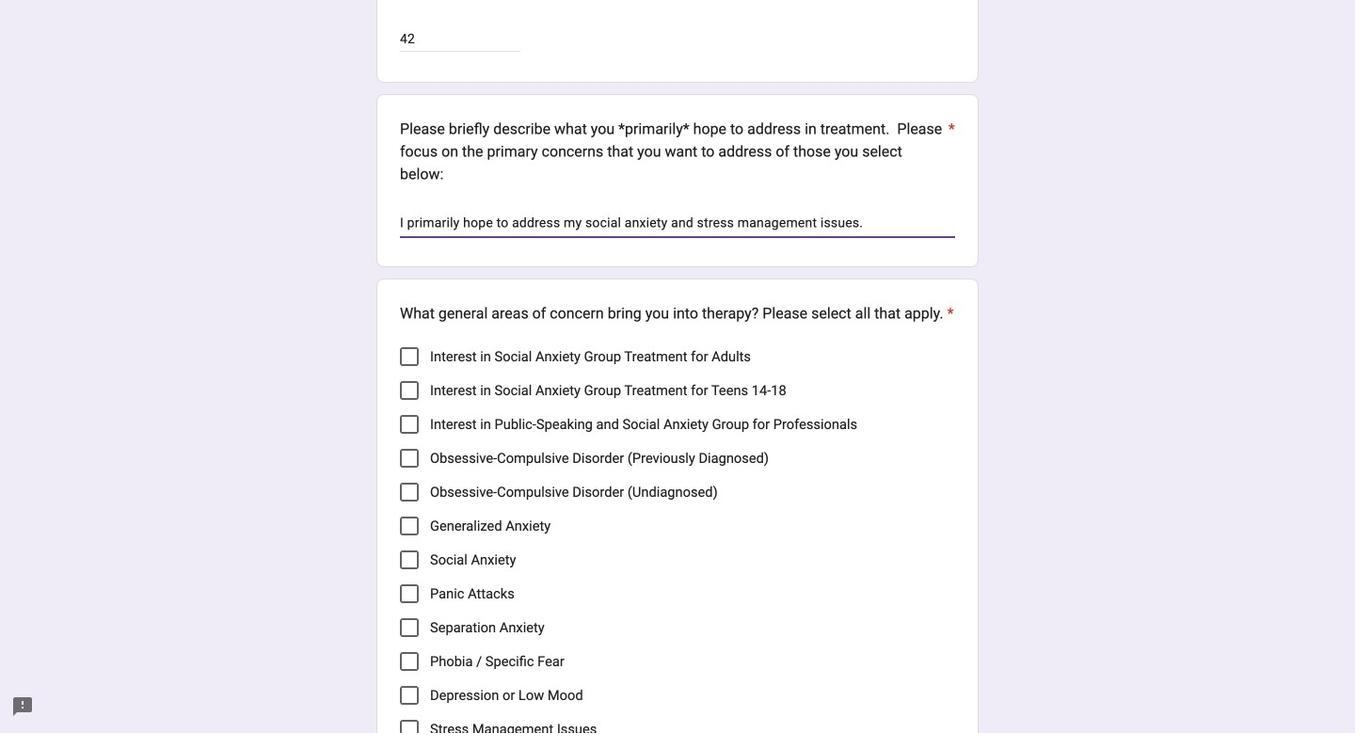 Task type: describe. For each thing, give the bounding box(es) containing it.
social anxiety image
[[402, 553, 417, 568]]

Generalized Anxiety checkbox
[[400, 517, 419, 536]]

Interest in Public-Speaking and Social Anxiety Group for Professionals checkbox
[[400, 415, 419, 434]]

Panic Attacks checkbox
[[400, 585, 419, 603]]

Social Anxiety checkbox
[[400, 551, 419, 570]]

2 heading from the top
[[400, 302, 954, 325]]

Your answer text field
[[400, 214, 955, 236]]

Depression or Low Mood checkbox
[[400, 686, 419, 705]]

obsessive-compulsive disorder (previously diagnosed) image
[[402, 451, 417, 466]]

Interest in Social Anxiety Group Treatment for Teens 14-18 checkbox
[[400, 381, 419, 400]]

generalized anxiety image
[[402, 519, 417, 534]]

Interest in Social Anxiety Group Treatment for Adults checkbox
[[400, 347, 419, 366]]

interest in social anxiety group treatment for teens 14-18 image
[[402, 383, 417, 398]]

depression or low mood image
[[402, 688, 417, 703]]

1 heading from the top
[[400, 118, 955, 186]]

separation anxiety image
[[402, 620, 417, 635]]

interest in public-speaking and social anxiety group for professionals image
[[402, 417, 417, 432]]

phobia / specific fear image
[[402, 654, 417, 669]]



Task type: vqa. For each thing, say whether or not it's contained in the screenshot.
the bottom Required question element
yes



Task type: locate. For each thing, give the bounding box(es) containing it.
list
[[400, 340, 955, 733]]

heading
[[400, 118, 955, 186], [400, 302, 954, 325]]

stress management issues image
[[402, 722, 417, 733]]

heading up your answer text field
[[400, 118, 955, 186]]

Obsessive-Compulsive Disorder (Previously Diagnosed) checkbox
[[400, 449, 419, 468]]

Separation Anxiety checkbox
[[400, 618, 419, 637]]

required question element for first heading from the top
[[945, 118, 955, 186]]

1 vertical spatial heading
[[400, 302, 954, 325]]

Phobia / Specific Fear checkbox
[[400, 652, 419, 671]]

panic attacks image
[[402, 586, 417, 601]]

obsessive-compulsive disorder (undiagnosed) image
[[402, 485, 417, 500]]

required question element for 1st heading from the bottom
[[943, 302, 954, 325]]

Obsessive-Compulsive Disorder (Undiagnosed) checkbox
[[400, 483, 419, 502]]

None text field
[[400, 27, 520, 50]]

0 vertical spatial required question element
[[945, 118, 955, 186]]

interest in social anxiety group treatment for adults image
[[402, 349, 417, 364]]

Stress Management Issues checkbox
[[400, 720, 419, 733]]

required question element
[[945, 118, 955, 186], [943, 302, 954, 325]]

heading down your answer text field
[[400, 302, 954, 325]]

1 vertical spatial required question element
[[943, 302, 954, 325]]

report a problem to google image
[[11, 695, 34, 718]]

0 vertical spatial heading
[[400, 118, 955, 186]]



